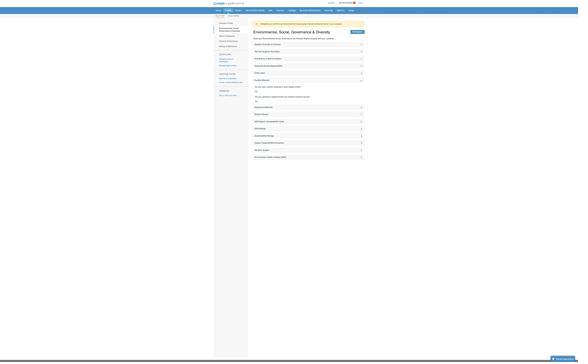 Task type: describe. For each thing, give the bounding box(es) containing it.
orders
[[314, 12, 323, 15]]

diversity left details
[[395, 50, 405, 53]]

1 vertical spatial social,
[[373, 40, 387, 46]]

add-
[[450, 12, 456, 15]]

environmental, social, governance & diversity link
[[285, 34, 332, 45]]

your left supply
[[379, 115, 385, 117]]

issues?
[[405, 128, 414, 131]]

you inside button
[[306, 126, 310, 129]]

quick
[[293, 70, 300, 75]]

sheets
[[345, 12, 353, 15]]

home link
[[286, 11, 298, 16]]

& right risk
[[298, 47, 300, 49]]

esg
[[340, 161, 345, 164]]

1 vertical spatial profile
[[317, 109, 324, 111]]

are
[[416, 30, 419, 33]]

tell us what you think button
[[293, 126, 316, 129]]

manage payment information link
[[293, 77, 312, 84]]

2 vertical spatial environmental,
[[351, 50, 367, 53]]

discoverable
[[303, 109, 317, 111]]

complete
[[348, 30, 358, 33]]

slavery
[[350, 151, 358, 154]]

tier two supplier diversities
[[340, 67, 374, 70]]

diversity inside dropdown button
[[350, 58, 361, 61]]

service/time
[[328, 12, 344, 15]]

service/time sheets
[[328, 12, 353, 15]]

invoices
[[369, 12, 379, 15]]

0 horizontal spatial conflict
[[356, 115, 365, 117]]

1 horizontal spatial for
[[429, 30, 431, 33]]

invoices link
[[367, 11, 381, 16]]

manage legal entities
[[293, 86, 316, 89]]

1 horizontal spatial minerals
[[394, 128, 404, 131]]

supplier diversity & inclusion button
[[337, 56, 487, 63]]

add more customers
[[293, 103, 315, 106]]

hazardous materials button
[[337, 140, 487, 147]]

1 horizontal spatial coupa
[[395, 30, 402, 33]]

financial performance link
[[285, 52, 332, 58]]

compliance
[[300, 47, 313, 49]]

sourcing link
[[431, 11, 447, 16]]

materials
[[353, 142, 364, 144]]

1 horizontal spatial conflict
[[384, 128, 393, 131]]

learning
[[293, 96, 305, 101]]

manage legal entities link
[[293, 86, 316, 89]]

to
[[372, 30, 374, 33]]

company
[[293, 29, 303, 32]]

regions
[[362, 128, 371, 131]]

looking
[[420, 30, 428, 33]]

do you have conflict minerals in your supply chain?
[[341, 115, 402, 117]]

with
[[425, 50, 429, 53]]

operate
[[350, 128, 359, 131]]

/
[[354, 161, 355, 164]]

learning center
[[293, 96, 315, 101]]

1 horizontal spatial environmental, social, governance & diversity
[[338, 40, 441, 46]]

anti-bribery & anti-corruption heading
[[337, 75, 487, 82]]

0 vertical spatial minerals
[[365, 115, 376, 117]]

coupa verified
[[304, 20, 319, 22]]

details
[[405, 50, 413, 53]]

1 vertical spatial environmental,
[[338, 40, 371, 46]]

0 vertical spatial profile
[[301, 12, 309, 15]]

modern
[[340, 151, 349, 154]]

2 vertical spatial in
[[359, 128, 361, 131]]

you for do you operate in regions known for conflict minerals issues?
[[345, 128, 349, 131]]

2 heading from the top
[[337, 104, 487, 111]]

create a discoverable profile
[[293, 109, 324, 111]]

inclusion
[[364, 58, 375, 61]]

environmental, inside environmental, social, governance & diversity
[[293, 36, 310, 39]]

1 anti- from the left
[[340, 77, 346, 80]]

0 vertical spatial customers
[[435, 50, 447, 53]]

manage for manage legal entities
[[293, 86, 302, 89]]

performance for business performance
[[412, 12, 428, 15]]

anti-bribery & anti-corruption
[[340, 77, 376, 80]]

hazardous materials heading
[[337, 140, 487, 147]]

esg report / sustainability goals
[[340, 161, 379, 164]]

quick links
[[293, 70, 308, 75]]

links
[[301, 70, 308, 75]]

1 heading from the top
[[337, 84, 487, 92]]

coupa supplier portal image
[[282, 1, 328, 9]]

ratings
[[293, 60, 301, 63]]

tier
[[340, 67, 344, 70]]

do for do you have conflict minerals in your supply chain?
[[341, 115, 344, 117]]

what
[[300, 126, 306, 129]]

modern slavery button
[[337, 149, 487, 156]]

catalogs link
[[382, 11, 397, 16]]

goals
[[373, 161, 379, 164]]

goals
[[418, 50, 424, 53]]

company profile link
[[285, 27, 332, 34]]

governance inside environmental, social, governance & diversity
[[293, 40, 307, 43]]

ratings & references
[[293, 60, 317, 63]]

supplier diversity & inclusion
[[340, 58, 375, 61]]

2 and from the left
[[413, 50, 417, 53]]

profile for company profile
[[304, 29, 311, 32]]

2 anti- from the left
[[357, 77, 363, 80]]

information
[[293, 81, 305, 84]]

ratings & references link
[[285, 58, 332, 65]]

social, inside environmental, social, governance & diversity
[[311, 36, 319, 39]]

sourcing
[[434, 12, 444, 15]]

add-ons link
[[447, 11, 462, 16]]

esg report / sustainability goals heading
[[337, 159, 487, 166]]

orders link
[[312, 11, 325, 16]]

hazardous
[[340, 142, 353, 144]]

buyers
[[403, 30, 410, 33]]

business performance
[[400, 12, 428, 15]]

your right with
[[430, 50, 435, 53]]

0 vertical spatial profile
[[365, 30, 371, 33]]

have
[[350, 115, 355, 117]]

catalogs
[[384, 12, 395, 15]]

financial performance
[[293, 53, 317, 56]]

feedback
[[293, 119, 306, 123]]

tier two supplier diversities button
[[337, 65, 487, 72]]

coupa inside the coupa verified link
[[304, 20, 311, 22]]



Task type: locate. For each thing, give the bounding box(es) containing it.
customers right with
[[435, 50, 447, 53]]

create
[[293, 109, 300, 111]]

customers up discoverable
[[304, 103, 315, 106]]

2 horizontal spatial in
[[439, 30, 441, 33]]

0 horizontal spatial and
[[390, 50, 395, 53]]

0 vertical spatial for
[[429, 30, 431, 33]]

1 vertical spatial minerals
[[394, 128, 404, 131]]

supplier
[[340, 58, 350, 61], [351, 67, 360, 70]]

do
[[341, 115, 344, 117], [341, 128, 344, 131]]

your profile link
[[288, 19, 300, 24]]

0 vertical spatial in
[[439, 30, 441, 33]]

tell us what you think
[[293, 126, 316, 129]]

coupa verified link
[[304, 19, 320, 24]]

items
[[432, 30, 438, 33]]

1 vertical spatial conflict
[[384, 128, 393, 131]]

& right bribery
[[355, 77, 357, 80]]

coupa left verified
[[304, 20, 311, 22]]

heading up the chain?
[[337, 104, 487, 111]]

conflict right have
[[356, 115, 365, 117]]

for left items
[[429, 30, 431, 33]]

supplier right two
[[351, 67, 360, 70]]

you left have
[[345, 115, 349, 117]]

do left operate
[[341, 128, 344, 131]]

in right items
[[439, 30, 441, 33]]

environmental, down company profile
[[293, 36, 310, 39]]

report
[[346, 161, 354, 164]]

manage payment information
[[293, 77, 312, 84]]

do for do you operate in regions known for conflict minerals issues?
[[341, 128, 344, 131]]

environmental, social, governance & diversity up share your environmental, social, governance and diversity details and goals with your customers
[[338, 40, 441, 46]]

verified
[[312, 20, 319, 22]]

you
[[345, 115, 349, 117], [306, 126, 310, 129], [345, 128, 349, 131]]

manage for manage payment information
[[293, 77, 302, 80]]

share
[[338, 50, 345, 53]]

performance right business
[[412, 12, 428, 15]]

1 horizontal spatial supplier
[[351, 67, 360, 70]]

two
[[345, 67, 350, 70]]

payment
[[302, 77, 312, 80]]

1 vertical spatial heading
[[337, 104, 487, 111]]

0 vertical spatial do
[[341, 115, 344, 117]]

coupa right by
[[395, 30, 402, 33]]

setup link
[[463, 11, 475, 16]]

your right share
[[345, 50, 350, 53]]

corruption
[[363, 77, 376, 80]]

profile down coupa supplier portal image
[[301, 12, 309, 15]]

0 horizontal spatial anti-
[[340, 77, 346, 80]]

for right "known"
[[380, 128, 384, 131]]

you left operate
[[345, 128, 349, 131]]

ons
[[456, 12, 460, 15]]

environmental, social, governance & diversity
[[293, 36, 321, 43], [338, 40, 441, 46]]

2 manage from the top
[[293, 86, 302, 89]]

references
[[304, 60, 317, 63]]

performance for financial performance
[[303, 53, 317, 56]]

1 vertical spatial in
[[376, 115, 379, 117]]

heading down anti-bribery & anti-corruption heading
[[337, 84, 487, 92]]

1 vertical spatial manage
[[293, 86, 302, 89]]

complete your profile to get discovered by coupa buyers that are looking for items in your category.
[[348, 30, 457, 33]]

0 vertical spatial manage
[[293, 77, 302, 80]]

minerals up regions
[[365, 115, 376, 117]]

risk & compliance link
[[285, 45, 332, 52]]

1 vertical spatial for
[[380, 128, 384, 131]]

1 do from the top
[[341, 115, 344, 117]]

0 horizontal spatial supplier
[[340, 58, 350, 61]]

0 vertical spatial environmental,
[[293, 36, 310, 39]]

2 vertical spatial profile
[[304, 29, 311, 32]]

1 horizontal spatial performance
[[412, 12, 428, 15]]

0 horizontal spatial customers
[[304, 103, 315, 106]]

entities
[[308, 86, 316, 89]]

0 horizontal spatial performance
[[303, 53, 317, 56]]

modern slavery heading
[[337, 149, 487, 156]]

you left think
[[306, 126, 310, 129]]

& up the goals
[[417, 40, 420, 46]]

1 vertical spatial profile
[[293, 20, 300, 22]]

diversity up with
[[422, 40, 441, 46]]

0 vertical spatial heading
[[337, 84, 487, 92]]

your left category.
[[441, 30, 446, 33]]

add
[[293, 103, 297, 106]]

2 do from the top
[[341, 128, 344, 131]]

known
[[372, 128, 380, 131]]

add-ons
[[450, 12, 460, 15]]

conflict right "known"
[[384, 128, 393, 131]]

performance
[[412, 12, 428, 15], [303, 53, 317, 56]]

your profile
[[288, 20, 300, 22]]

1 horizontal spatial customers
[[435, 50, 447, 53]]

0 vertical spatial performance
[[412, 12, 428, 15]]

supplier down share
[[340, 58, 350, 61]]

0 horizontal spatial minerals
[[365, 115, 376, 117]]

performance inside 'link'
[[303, 53, 317, 56]]

by
[[392, 30, 394, 33]]

1 vertical spatial do
[[341, 128, 344, 131]]

heading
[[337, 84, 487, 92], [337, 104, 487, 111]]

more
[[298, 103, 303, 106]]

& left inclusion
[[362, 58, 363, 61]]

profile right the your
[[293, 20, 300, 22]]

1 horizontal spatial profile
[[365, 30, 371, 33]]

performance up references
[[303, 53, 317, 56]]

diversity up tier two supplier diversities
[[350, 58, 361, 61]]

1 and from the left
[[390, 50, 395, 53]]

esg report / sustainability goals button
[[337, 159, 487, 166]]

supply
[[385, 115, 393, 117]]

coupa
[[304, 20, 311, 22], [395, 30, 402, 33]]

service/time sheets link
[[326, 11, 355, 16]]

profile for your profile
[[293, 20, 300, 22]]

environmental, up supplier diversity & inclusion
[[351, 50, 367, 53]]

1 horizontal spatial anti-
[[357, 77, 363, 80]]

manage up information
[[293, 77, 302, 80]]

1 vertical spatial supplier
[[351, 67, 360, 70]]

company profile
[[293, 29, 311, 32]]

anti-
[[340, 77, 346, 80], [357, 77, 363, 80]]

navigation
[[437, 1, 487, 7]]

2 vertical spatial social,
[[368, 50, 376, 53]]

do left have
[[341, 115, 344, 117]]

1 horizontal spatial in
[[376, 115, 379, 117]]

1 horizontal spatial and
[[413, 50, 417, 53]]

& inside environmental, social, governance & diversity
[[308, 40, 309, 43]]

anti- down tier two supplier diversities
[[357, 77, 363, 80]]

social, up inclusion
[[368, 50, 376, 53]]

setup
[[465, 12, 473, 15]]

1 manage from the top
[[293, 77, 302, 80]]

your
[[288, 20, 293, 22]]

asn
[[358, 12, 364, 15]]

&
[[308, 40, 309, 43], [417, 40, 420, 46], [298, 47, 300, 49], [362, 58, 363, 61], [302, 60, 303, 63], [355, 77, 357, 80]]

0 horizontal spatial environmental, social, governance & diversity
[[293, 36, 321, 43]]

environmental, social, governance & diversity up compliance
[[293, 36, 321, 43]]

tier two supplier diversities heading
[[337, 65, 487, 72]]

governance
[[293, 40, 307, 43], [389, 40, 416, 46], [376, 50, 390, 53]]

1 vertical spatial performance
[[303, 53, 317, 56]]

0 horizontal spatial profile
[[317, 109, 324, 111]]

modern slavery
[[340, 151, 358, 154]]

diversity
[[310, 40, 321, 43], [422, 40, 441, 46], [395, 50, 405, 53], [350, 58, 361, 61]]

environmental, down complete
[[338, 40, 371, 46]]

0 vertical spatial supplier
[[340, 58, 350, 61]]

1 vertical spatial coupa
[[395, 30, 402, 33]]

supplier inside supplier diversity & inclusion dropdown button
[[340, 58, 350, 61]]

& right ratings
[[302, 60, 303, 63]]

manage inside the manage payment information
[[293, 77, 302, 80]]

profile right discoverable
[[317, 109, 324, 111]]

profile up environmental, social, governance & diversity link
[[304, 29, 311, 32]]

asn link
[[356, 11, 366, 16]]

diversity up risk & compliance link
[[310, 40, 321, 43]]

1 vertical spatial customers
[[304, 103, 315, 106]]

social, down get
[[373, 40, 387, 46]]

manage down information
[[293, 86, 302, 89]]

hazardous materials
[[340, 142, 364, 144]]

0 horizontal spatial in
[[359, 128, 361, 131]]

tell
[[293, 126, 296, 129]]

discovered
[[379, 30, 391, 33]]

diversities
[[361, 67, 374, 70]]

profile
[[301, 12, 309, 15], [293, 20, 300, 22], [304, 29, 311, 32]]

environmental,
[[293, 36, 310, 39], [338, 40, 371, 46], [351, 50, 367, 53]]

0 horizontal spatial coupa
[[304, 20, 311, 22]]

risk & compliance
[[293, 47, 313, 49]]

your right complete
[[359, 30, 364, 33]]

and left details
[[390, 50, 395, 53]]

get
[[375, 30, 378, 33]]

bribery
[[346, 77, 354, 80]]

us
[[297, 126, 300, 129]]

a
[[301, 109, 302, 111]]

sustainability
[[356, 161, 372, 164]]

diversity inside environmental, social, governance & diversity
[[310, 40, 321, 43]]

add more customers link
[[293, 103, 315, 106]]

in left regions
[[359, 128, 361, 131]]

0 vertical spatial conflict
[[356, 115, 365, 117]]

anti- down tier
[[340, 77, 346, 80]]

0 vertical spatial coupa
[[304, 20, 311, 22]]

and left the goals
[[413, 50, 417, 53]]

supplier diversity & inclusion heading
[[337, 56, 487, 63]]

risk
[[293, 47, 297, 49]]

& up risk & compliance link
[[308, 40, 309, 43]]

you for do you have conflict minerals in your supply chain?
[[345, 115, 349, 117]]

in left supply
[[376, 115, 379, 117]]

0 vertical spatial social,
[[311, 36, 319, 39]]

profile
[[365, 30, 371, 33], [317, 109, 324, 111]]

do you operate in regions known for conflict minerals issues?
[[341, 128, 414, 131]]

0 horizontal spatial for
[[380, 128, 384, 131]]

minerals left issues? at the top right of the page
[[394, 128, 404, 131]]

social, down the company profile link on the top of the page
[[311, 36, 319, 39]]

profile left to
[[365, 30, 371, 33]]

home
[[288, 12, 295, 15]]

supplier inside tier two supplier diversities dropdown button
[[351, 67, 360, 70]]

for
[[429, 30, 431, 33], [380, 128, 384, 131]]

business performance link
[[398, 11, 430, 16]]

business
[[400, 12, 411, 15]]



Task type: vqa. For each thing, say whether or not it's contained in the screenshot.
the discovered
yes



